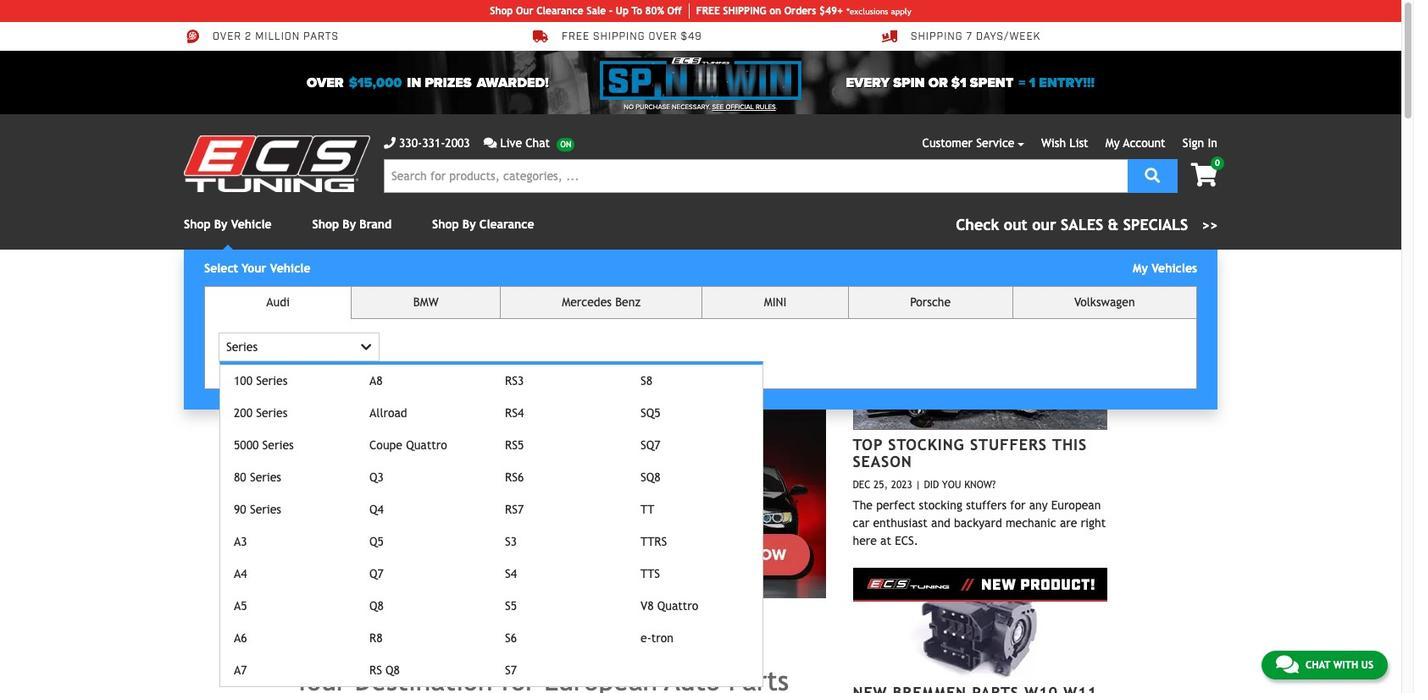 Task type: describe. For each thing, give the bounding box(es) containing it.
ecs
[[935, 291, 969, 313]]

new bremmen parts w10 w11 engine ignition switch image
[[853, 569, 1107, 679]]

chat inside "link"
[[526, 136, 550, 150]]

330-331-2003 link
[[384, 135, 470, 153]]

free
[[562, 31, 590, 43]]

shop by clearance link
[[432, 218, 534, 231]]

80%
[[645, 5, 664, 17]]

shop for shop our clearance sale - up to 80% off
[[490, 5, 513, 17]]

series for 80 series
[[250, 471, 281, 485]]

q7
[[369, 568, 384, 581]]

live chat link
[[484, 135, 575, 153]]

a6
[[234, 632, 247, 646]]

shop by brand link
[[312, 218, 392, 231]]

my for my account
[[1106, 136, 1120, 150]]

clearance for by
[[479, 218, 534, 231]]

shipping 7 days/week link
[[882, 29, 1041, 44]]

rs7
[[505, 503, 524, 517]]

200
[[234, 407, 253, 420]]

sign in
[[1183, 136, 1218, 150]]

enthusiast
[[873, 517, 928, 531]]

90
[[234, 503, 246, 517]]

every
[[846, 74, 890, 91]]

shop by brand
[[312, 218, 392, 231]]

90 series
[[234, 503, 281, 517]]

5000
[[234, 439, 259, 452]]

=
[[1019, 74, 1026, 91]]

sign
[[1183, 136, 1204, 150]]

customer service button
[[922, 135, 1024, 153]]

here
[[853, 535, 877, 548]]

rs
[[369, 664, 382, 678]]

orders
[[784, 5, 816, 17]]

331-
[[422, 136, 445, 150]]

to
[[632, 5, 642, 17]]

days/week
[[976, 31, 1041, 43]]

0 link
[[1177, 157, 1224, 189]]

my vehicles link
[[1133, 262, 1197, 275]]

my for my vehicles
[[1133, 262, 1148, 275]]

s5
[[505, 600, 517, 613]]

sales & specials
[[1061, 216, 1188, 234]]

s3
[[505, 535, 517, 549]]

mercedes benz
[[562, 296, 641, 309]]

by for brand
[[343, 218, 356, 231]]

tts
[[641, 568, 660, 581]]

ecs tuning image
[[184, 136, 370, 192]]

volkswagen
[[1074, 296, 1135, 309]]

generic - ecs up to 40% off image
[[294, 291, 826, 599]]

shop for shop by vehicle
[[184, 218, 211, 231]]

mechanic
[[1006, 517, 1056, 531]]

v8 quattro
[[641, 600, 698, 613]]

free
[[696, 5, 720, 17]]

$1
[[951, 74, 967, 91]]

s6
[[505, 632, 517, 646]]

over $15,000 in prizes
[[307, 74, 472, 91]]

list
[[1070, 136, 1089, 150]]

spin
[[893, 74, 925, 91]]

any
[[1029, 499, 1048, 513]]

live
[[500, 136, 522, 150]]

customer
[[922, 136, 973, 150]]

a4
[[234, 568, 247, 581]]

brand
[[360, 218, 392, 231]]

rs3
[[505, 374, 524, 388]]

did
[[924, 480, 939, 492]]

on
[[770, 5, 781, 17]]

in
[[1208, 136, 1218, 150]]

over 2 million parts
[[213, 31, 339, 43]]

1
[[1029, 74, 1036, 91]]

this
[[1053, 436, 1087, 454]]

car
[[853, 517, 870, 531]]

right
[[1081, 517, 1106, 531]]

sale
[[587, 5, 606, 17]]

stuffers
[[966, 499, 1007, 513]]

rs5
[[505, 439, 524, 452]]

comments image
[[484, 137, 497, 149]]

series for 100 series
[[256, 374, 288, 388]]

our
[[516, 5, 533, 17]]

rs q8
[[369, 664, 400, 678]]

ecs tuning 'spin to win' contest logo image
[[600, 58, 802, 100]]

tab list containing audi
[[204, 286, 1197, 688]]

prizes
[[425, 74, 472, 91]]

my vehicles
[[1133, 262, 1197, 275]]

0
[[1215, 158, 1220, 168]]

season
[[853, 453, 912, 471]]

shop our clearance sale - up to 80% off
[[490, 5, 682, 17]]

vehicle for shop by vehicle
[[231, 218, 272, 231]]

2023
[[891, 480, 912, 492]]

parts
[[303, 31, 339, 43]]

vehicle for select your vehicle
[[270, 262, 311, 275]]

news
[[976, 291, 1025, 313]]

live chat
[[500, 136, 550, 150]]

series for 200 series
[[256, 407, 288, 420]]

series for 5000 series
[[262, 439, 294, 452]]

off
[[667, 5, 682, 17]]

stocking
[[919, 499, 963, 513]]

over for over 2 million parts
[[213, 31, 242, 43]]

over for over $15,000 in prizes
[[307, 74, 344, 91]]

stuffers
[[970, 436, 1047, 454]]

Search text field
[[384, 159, 1128, 193]]

clearance for our
[[537, 5, 584, 17]]

*exclusions apply link
[[847, 5, 911, 17]]

know?
[[964, 480, 996, 492]]

shopping cart image
[[1191, 164, 1218, 187]]

tt
[[641, 503, 654, 517]]



Task type: locate. For each thing, give the bounding box(es) containing it.
over 2 million parts link
[[184, 29, 339, 44]]

•
[[513, 617, 529, 652]]

by for vehicle
[[214, 218, 228, 231]]

0 horizontal spatial clearance
[[479, 218, 534, 231]]

1 horizontal spatial quattro
[[657, 600, 698, 613]]

1 horizontal spatial over
[[307, 74, 344, 91]]

vehicle up the your
[[231, 218, 272, 231]]

0 vertical spatial clearance
[[537, 5, 584, 17]]

search image
[[1145, 167, 1160, 183]]

shop left brand
[[312, 218, 339, 231]]

shipping
[[911, 31, 963, 43]]

-
[[609, 5, 613, 17]]

shop
[[490, 5, 513, 17], [184, 218, 211, 231], [312, 218, 339, 231], [432, 218, 459, 231]]

ship
[[723, 5, 744, 17]]

chat with us link
[[1262, 652, 1388, 680]]

sq7
[[641, 439, 661, 452]]

chat
[[526, 136, 550, 150], [1306, 660, 1330, 672]]

series for 90 series
[[250, 503, 281, 517]]

sq8
[[641, 471, 661, 485]]

0 horizontal spatial over
[[213, 31, 242, 43]]

5000 series
[[234, 439, 294, 452]]

100
[[234, 374, 253, 388]]

a7
[[234, 664, 247, 678]]

1 horizontal spatial by
[[343, 218, 356, 231]]

shop right brand
[[432, 218, 459, 231]]

top stocking stuffers this season image
[[853, 320, 1107, 430]]

purchase
[[636, 103, 670, 111]]

quattro right coupe
[[406, 439, 447, 452]]

free ship ping on orders $49+ *exclusions apply
[[696, 5, 911, 17]]

my account link
[[1106, 136, 1166, 150]]

chat left the with
[[1306, 660, 1330, 672]]

stocking
[[888, 436, 965, 454]]

top stocking stuffers this season
[[853, 436, 1087, 471]]

series
[[226, 340, 258, 354], [256, 374, 288, 388], [256, 407, 288, 420], [262, 439, 294, 452], [250, 471, 281, 485], [250, 503, 281, 517]]

customer service
[[922, 136, 1015, 150]]

no
[[624, 103, 634, 111]]

2003
[[445, 136, 470, 150]]

1 vertical spatial quattro
[[657, 600, 698, 613]]

ecs.
[[895, 535, 918, 548]]

see
[[712, 103, 724, 111]]

entry!!!
[[1039, 74, 1095, 91]]

every spin or $1 spent = 1 entry!!!
[[846, 74, 1095, 91]]

&
[[1108, 216, 1119, 234]]

for
[[1010, 499, 1026, 513]]

a5
[[234, 600, 247, 613]]

2 by from the left
[[343, 218, 356, 231]]

|
[[916, 480, 921, 492]]

shop for shop by brand
[[312, 218, 339, 231]]

by left brand
[[343, 218, 356, 231]]

series right 5000
[[262, 439, 294, 452]]

v8
[[641, 600, 654, 613]]

see official rules link
[[712, 103, 776, 113]]

q8 down q7
[[369, 600, 384, 613]]

phone image
[[384, 137, 396, 149]]

select your vehicle
[[204, 262, 311, 275]]

by for clearance
[[463, 218, 476, 231]]

over down parts
[[307, 74, 344, 91]]

coupe quattro
[[369, 439, 447, 452]]

tab list
[[204, 286, 1197, 688]]

1 vertical spatial chat
[[1306, 660, 1330, 672]]

rs6
[[505, 471, 524, 485]]

1 vertical spatial over
[[307, 74, 344, 91]]

free shipping over $49 link
[[533, 29, 702, 44]]

over
[[213, 31, 242, 43], [307, 74, 344, 91]]

shop by vehicle link
[[184, 218, 272, 231]]

1 by from the left
[[214, 218, 228, 231]]

1 vertical spatial vehicle
[[270, 262, 311, 275]]

$49+
[[819, 5, 843, 17]]

account
[[1123, 136, 1166, 150]]

0 vertical spatial over
[[213, 31, 242, 43]]

you
[[942, 480, 961, 492]]

q8 right rs
[[386, 664, 400, 678]]

my
[[1106, 136, 1120, 150], [1133, 262, 1148, 275]]

0 vertical spatial q8
[[369, 600, 384, 613]]

clearance inside shop our clearance sale - up to 80% off link
[[537, 5, 584, 17]]

shop left our
[[490, 5, 513, 17]]

us
[[1361, 660, 1374, 672]]

series right 200
[[256, 407, 288, 420]]

shop by vehicle
[[184, 218, 272, 231]]

shop for shop by clearance
[[432, 218, 459, 231]]

dec 25, 2023 | did you know? the perfect stocking stuffers for any european car enthusiast and backyard mechanic are right here at ecs.
[[853, 480, 1106, 548]]

sales
[[1061, 216, 1103, 234]]

series right 100
[[256, 374, 288, 388]]

shop up select
[[184, 218, 211, 231]]

top stocking stuffers this season link
[[853, 436, 1087, 471]]

0 horizontal spatial chat
[[526, 136, 550, 150]]

0 vertical spatial chat
[[526, 136, 550, 150]]

clearance
[[537, 5, 584, 17], [479, 218, 534, 231]]

coupe
[[369, 439, 402, 452]]

e-
[[641, 632, 651, 646]]

330-
[[399, 136, 422, 150]]

s7
[[505, 664, 517, 678]]

rules
[[756, 103, 776, 111]]

1 horizontal spatial q8
[[386, 664, 400, 678]]

series up 100
[[226, 340, 258, 354]]

1 vertical spatial my
[[1133, 262, 1148, 275]]

quattro right v8
[[657, 600, 698, 613]]

ttrs
[[641, 535, 667, 549]]

by down 2003
[[463, 218, 476, 231]]

clearance up free
[[537, 5, 584, 17]]

top
[[853, 436, 883, 454]]

my left account
[[1106, 136, 1120, 150]]

2 horizontal spatial by
[[463, 218, 476, 231]]

view
[[1060, 298, 1083, 308]]

necessary.
[[672, 103, 711, 111]]

1 horizontal spatial my
[[1133, 262, 1148, 275]]

vehicle up audi
[[270, 262, 311, 275]]

1 vertical spatial clearance
[[479, 218, 534, 231]]

0 vertical spatial my
[[1106, 136, 1120, 150]]

1 horizontal spatial chat
[[1306, 660, 1330, 672]]

0 vertical spatial quattro
[[406, 439, 447, 452]]

all
[[1086, 298, 1099, 308]]

chat right live in the top left of the page
[[526, 136, 550, 150]]

quattro for v8 quattro
[[657, 600, 698, 613]]

25,
[[874, 480, 888, 492]]

shop our clearance sale - up to 80% off link
[[490, 3, 690, 19]]

sign in link
[[1183, 136, 1218, 150]]

clearance down live in the top left of the page
[[479, 218, 534, 231]]

0 horizontal spatial q8
[[369, 600, 384, 613]]

series right the 80
[[250, 471, 281, 485]]

0 horizontal spatial my
[[1106, 136, 1120, 150]]

0 vertical spatial vehicle
[[231, 218, 272, 231]]

series right 90
[[250, 503, 281, 517]]

comments image
[[1276, 655, 1299, 675]]

my left 'vehicles'
[[1133, 262, 1148, 275]]

million
[[255, 31, 300, 43]]

sq5
[[641, 407, 661, 420]]

q5
[[369, 535, 384, 549]]

0 horizontal spatial quattro
[[406, 439, 447, 452]]

dec
[[853, 480, 871, 492]]

over left 2
[[213, 31, 242, 43]]

s8
[[641, 374, 653, 388]]

1 horizontal spatial clearance
[[537, 5, 584, 17]]

are
[[1060, 517, 1077, 531]]

sales & specials link
[[956, 214, 1218, 236]]

free shipping over $49
[[562, 31, 702, 43]]

benz
[[615, 296, 641, 309]]

shipping 7 days/week
[[911, 31, 1041, 43]]

with
[[1333, 660, 1358, 672]]

shop by clearance
[[432, 218, 534, 231]]

0 horizontal spatial by
[[214, 218, 228, 231]]

3 by from the left
[[463, 218, 476, 231]]

by up select
[[214, 218, 228, 231]]

1 vertical spatial q8
[[386, 664, 400, 678]]

quattro for coupe quattro
[[406, 439, 447, 452]]



Task type: vqa. For each thing, say whether or not it's contained in the screenshot.
the Our
yes



